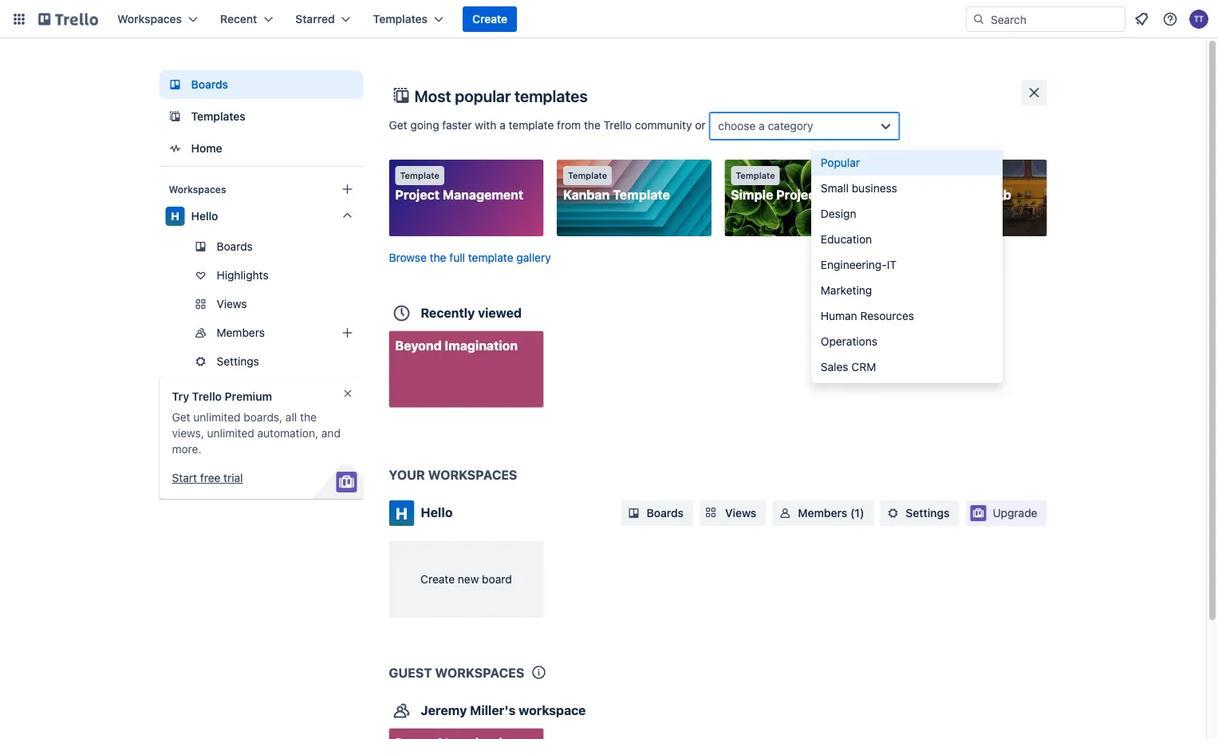 Task type: locate. For each thing, give the bounding box(es) containing it.
0 vertical spatial unlimited
[[193, 411, 241, 424]]

upgrade button
[[966, 500, 1048, 526]]

views
[[217, 297, 247, 311], [726, 506, 757, 520]]

1 project from the left
[[396, 187, 440, 202]]

2 horizontal spatial the
[[584, 118, 601, 131]]

imagination
[[445, 338, 518, 353]]

0 horizontal spatial project
[[396, 187, 440, 202]]

sales
[[821, 360, 849, 374]]

remote
[[899, 187, 947, 202]]

h down "your"
[[396, 504, 408, 522]]

1 vertical spatial workspaces
[[169, 184, 226, 195]]

1 horizontal spatial get
[[389, 118, 408, 131]]

1 vertical spatial unlimited
[[207, 427, 254, 440]]

0 vertical spatial settings
[[217, 355, 259, 368]]

0 vertical spatial views link
[[159, 291, 364, 317]]

1 horizontal spatial a
[[759, 119, 765, 133]]

sm image for boards
[[626, 505, 642, 521]]

0 horizontal spatial trello
[[192, 390, 222, 403]]

template
[[509, 118, 554, 131], [468, 251, 514, 264]]

template up kanban
[[568, 170, 608, 181]]

settings link down the members link
[[159, 349, 364, 374]]

add image
[[338, 323, 357, 342]]

1 horizontal spatial settings
[[906, 506, 950, 520]]

2 vertical spatial the
[[300, 411, 317, 424]]

management
[[443, 187, 524, 202]]

template up simple
[[736, 170, 776, 181]]

template down going
[[400, 170, 440, 181]]

1 horizontal spatial hello
[[421, 505, 453, 520]]

trello
[[604, 118, 632, 131], [192, 390, 222, 403]]

template down templates
[[509, 118, 554, 131]]

template for remote
[[904, 170, 943, 181]]

1 vertical spatial trello
[[192, 390, 222, 403]]

browse the full template gallery link
[[389, 251, 551, 264]]

0 vertical spatial create
[[473, 12, 508, 26]]

trello right the try
[[192, 390, 222, 403]]

workspaces down home
[[169, 184, 226, 195]]

community
[[635, 118, 692, 131]]

project left small
[[777, 187, 821, 202]]

0 vertical spatial workspaces
[[117, 12, 182, 26]]

boards,
[[244, 411, 283, 424]]

views link down 'highlights' link
[[159, 291, 364, 317]]

recently
[[421, 305, 475, 320]]

unlimited up views,
[[193, 411, 241, 424]]

template board image
[[166, 107, 185, 126]]

template up remote
[[904, 170, 943, 181]]

views left sm icon
[[726, 506, 757, 520]]

1 horizontal spatial h
[[396, 504, 408, 522]]

templates link
[[159, 102, 364, 131]]

1 vertical spatial settings
[[906, 506, 950, 520]]

guest
[[389, 665, 432, 680]]

settings
[[217, 355, 259, 368], [906, 506, 950, 520]]

0 vertical spatial hello
[[191, 210, 218, 223]]

search image
[[973, 13, 986, 26]]

create button
[[463, 6, 517, 32]]

engineering-it
[[821, 258, 897, 271]]

template inside the template simple project board
[[736, 170, 776, 181]]

1 horizontal spatial project
[[777, 187, 821, 202]]

templates inside templates dropdown button
[[373, 12, 428, 26]]

1 vertical spatial workspaces
[[435, 665, 525, 680]]

members left (1)
[[798, 506, 848, 520]]

simple
[[731, 187, 774, 202]]

0 vertical spatial settings link
[[159, 349, 364, 374]]

1 vertical spatial views link
[[700, 500, 767, 526]]

choose
[[719, 119, 756, 133]]

create a workspace image
[[338, 180, 357, 199]]

try
[[172, 390, 189, 403]]

1 horizontal spatial views link
[[700, 500, 767, 526]]

members link
[[159, 320, 364, 346]]

members for members (1)
[[798, 506, 848, 520]]

templates
[[515, 86, 588, 105]]

templates
[[373, 12, 428, 26], [191, 110, 246, 123]]

0 horizontal spatial create
[[421, 573, 455, 586]]

a
[[500, 118, 506, 131], [759, 119, 765, 133]]

workspaces right "your"
[[428, 467, 518, 483]]

0 vertical spatial the
[[584, 118, 601, 131]]

workspaces up board image
[[117, 12, 182, 26]]

1 horizontal spatial trello
[[604, 118, 632, 131]]

1 vertical spatial the
[[430, 251, 447, 264]]

members for members
[[217, 326, 265, 339]]

template inside "template project management"
[[400, 170, 440, 181]]

unlimited
[[193, 411, 241, 424], [207, 427, 254, 440]]

going
[[411, 118, 439, 131]]

1 horizontal spatial templates
[[373, 12, 428, 26]]

the left the full
[[430, 251, 447, 264]]

automation,
[[257, 427, 319, 440]]

sm image
[[626, 505, 642, 521], [886, 505, 902, 521]]

1 vertical spatial boards
[[217, 240, 253, 253]]

0 vertical spatial trello
[[604, 118, 632, 131]]

unlimited down the boards,
[[207, 427, 254, 440]]

popular
[[455, 86, 511, 105]]

browse
[[389, 251, 427, 264]]

settings up premium
[[217, 355, 259, 368]]

views down highlights
[[217, 297, 247, 311]]

h
[[171, 210, 180, 223], [396, 504, 408, 522]]

team
[[950, 187, 983, 202]]

the
[[584, 118, 601, 131], [430, 251, 447, 264], [300, 411, 317, 424]]

miller's
[[470, 702, 516, 718]]

0 horizontal spatial get
[[172, 411, 190, 424]]

2 project from the left
[[777, 187, 821, 202]]

crm
[[852, 360, 877, 374]]

views,
[[172, 427, 204, 440]]

project inside the template simple project board
[[777, 187, 821, 202]]

boards for views
[[647, 506, 684, 520]]

primary element
[[0, 0, 1219, 38]]

1 horizontal spatial create
[[473, 12, 508, 26]]

members
[[217, 326, 265, 339], [798, 506, 848, 520]]

create up 'popular'
[[473, 12, 508, 26]]

board
[[824, 187, 861, 202]]

0 horizontal spatial the
[[300, 411, 317, 424]]

template inside template remote team hub
[[904, 170, 943, 181]]

templates inside templates link
[[191, 110, 246, 123]]

boards link
[[159, 70, 364, 99], [159, 234, 364, 259], [621, 500, 694, 526]]

highlights
[[217, 269, 269, 282]]

workspaces
[[428, 467, 518, 483], [435, 665, 525, 680]]

templates up home
[[191, 110, 246, 123]]

workspaces for guest workspaces
[[435, 665, 525, 680]]

0 horizontal spatial views link
[[159, 291, 364, 317]]

1 horizontal spatial members
[[798, 506, 848, 520]]

the right the all
[[300, 411, 317, 424]]

1 vertical spatial create
[[421, 573, 455, 586]]

sm image
[[778, 505, 794, 521]]

1 horizontal spatial sm image
[[886, 505, 902, 521]]

2 vertical spatial boards link
[[621, 500, 694, 526]]

hello down home
[[191, 210, 218, 223]]

jeremy miller's workspace
[[421, 702, 586, 718]]

terry turtle (terryturtle) image
[[1190, 10, 1209, 29]]

views link
[[159, 291, 364, 317], [700, 500, 767, 526]]

1 vertical spatial get
[[172, 411, 190, 424]]

gallery
[[517, 251, 551, 264]]

get up views,
[[172, 411, 190, 424]]

0 vertical spatial workspaces
[[428, 467, 518, 483]]

settings for right the settings link
[[906, 506, 950, 520]]

0 horizontal spatial templates
[[191, 110, 246, 123]]

templates right the starred "dropdown button"
[[373, 12, 428, 26]]

1 vertical spatial hello
[[421, 505, 453, 520]]

settings link
[[159, 349, 364, 374], [881, 500, 960, 526]]

sm image inside the settings link
[[886, 505, 902, 521]]

(1)
[[851, 506, 865, 520]]

a right choose
[[759, 119, 765, 133]]

1 vertical spatial h
[[396, 504, 408, 522]]

2 sm image from the left
[[886, 505, 902, 521]]

operations
[[821, 335, 878, 348]]

get
[[389, 118, 408, 131], [172, 411, 190, 424]]

most
[[415, 86, 452, 105]]

settings right (1)
[[906, 506, 950, 520]]

1 vertical spatial members
[[798, 506, 848, 520]]

category
[[768, 119, 814, 133]]

a right with
[[500, 118, 506, 131]]

0 horizontal spatial views
[[217, 297, 247, 311]]

home link
[[159, 134, 364, 163]]

create
[[473, 12, 508, 26], [421, 573, 455, 586]]

trello left community
[[604, 118, 632, 131]]

2 vertical spatial boards
[[647, 506, 684, 520]]

0 horizontal spatial settings link
[[159, 349, 364, 374]]

hello down "your workspaces"
[[421, 505, 453, 520]]

trial
[[224, 471, 243, 485]]

template
[[400, 170, 440, 181], [568, 170, 608, 181], [736, 170, 776, 181], [904, 170, 943, 181], [613, 187, 670, 202]]

members down highlights
[[217, 326, 265, 339]]

home
[[191, 142, 222, 155]]

1 vertical spatial templates
[[191, 110, 246, 123]]

boards link for views
[[621, 500, 694, 526]]

0 vertical spatial members
[[217, 326, 265, 339]]

board
[[482, 573, 512, 586]]

workspaces
[[117, 12, 182, 26], [169, 184, 226, 195]]

views link left sm icon
[[700, 500, 767, 526]]

0 horizontal spatial members
[[217, 326, 265, 339]]

project inside "template project management"
[[396, 187, 440, 202]]

boards link for highlights
[[159, 234, 364, 259]]

beyond imagination
[[396, 338, 518, 353]]

hello
[[191, 210, 218, 223], [421, 505, 453, 520]]

create inside button
[[473, 12, 508, 26]]

your workspaces
[[389, 467, 518, 483]]

project up browse
[[396, 187, 440, 202]]

workspaces up miller's
[[435, 665, 525, 680]]

0 vertical spatial templates
[[373, 12, 428, 26]]

0 horizontal spatial settings
[[217, 355, 259, 368]]

1 horizontal spatial the
[[430, 251, 447, 264]]

create left new
[[421, 573, 455, 586]]

0 vertical spatial h
[[171, 210, 180, 223]]

recently viewed
[[421, 305, 522, 320]]

settings link right (1)
[[881, 500, 960, 526]]

1 sm image from the left
[[626, 505, 642, 521]]

project
[[396, 187, 440, 202], [777, 187, 821, 202]]

0 horizontal spatial h
[[171, 210, 180, 223]]

the right 'from'
[[584, 118, 601, 131]]

1 vertical spatial settings link
[[881, 500, 960, 526]]

0 horizontal spatial sm image
[[626, 505, 642, 521]]

1 vertical spatial boards link
[[159, 234, 364, 259]]

the inside try trello premium get unlimited boards, all the views, unlimited automation, and more.
[[300, 411, 317, 424]]

create for create
[[473, 12, 508, 26]]

1 vertical spatial views
[[726, 506, 757, 520]]

get left going
[[389, 118, 408, 131]]

h down home image
[[171, 210, 180, 223]]

template right the full
[[468, 251, 514, 264]]

0 vertical spatial views
[[217, 297, 247, 311]]



Task type: describe. For each thing, give the bounding box(es) containing it.
template kanban template
[[563, 170, 670, 202]]

create for create new board
[[421, 573, 455, 586]]

try trello premium get unlimited boards, all the views, unlimited automation, and more.
[[172, 390, 341, 456]]

browse the full template gallery
[[389, 251, 551, 264]]

it
[[887, 258, 897, 271]]

home image
[[166, 139, 185, 158]]

business
[[852, 182, 898, 195]]

new
[[458, 573, 479, 586]]

workspaces button
[[108, 6, 208, 32]]

workspaces inside dropdown button
[[117, 12, 182, 26]]

recent button
[[211, 6, 283, 32]]

0 horizontal spatial a
[[500, 118, 506, 131]]

the for get going faster with a template from the trello community or
[[584, 118, 601, 131]]

resources
[[861, 309, 915, 322]]

all
[[286, 411, 297, 424]]

small business
[[821, 182, 898, 195]]

human resources
[[821, 309, 915, 322]]

human
[[821, 309, 858, 322]]

trello inside try trello premium get unlimited boards, all the views, unlimited automation, and more.
[[192, 390, 222, 403]]

0 vertical spatial get
[[389, 118, 408, 131]]

highlights link
[[159, 263, 364, 288]]

education
[[821, 233, 873, 246]]

get going faster with a template from the trello community or
[[389, 118, 709, 131]]

and
[[322, 427, 341, 440]]

templates button
[[364, 6, 453, 32]]

small
[[821, 182, 849, 195]]

board image
[[166, 75, 185, 94]]

popular
[[821, 156, 860, 169]]

beyond imagination link
[[389, 331, 544, 407]]

starred
[[296, 12, 335, 26]]

viewed
[[478, 305, 522, 320]]

template simple project board
[[731, 170, 861, 202]]

sales crm
[[821, 360, 877, 374]]

template right kanban
[[613, 187, 670, 202]]

open information menu image
[[1163, 11, 1179, 27]]

template for kanban
[[568, 170, 608, 181]]

members (1)
[[798, 506, 865, 520]]

workspaces for your workspaces
[[428, 467, 518, 483]]

more.
[[172, 443, 202, 456]]

upgrade
[[993, 506, 1038, 520]]

hub
[[986, 187, 1012, 202]]

template project management
[[396, 170, 524, 202]]

sm image for settings
[[886, 505, 902, 521]]

1 vertical spatial template
[[468, 251, 514, 264]]

1 horizontal spatial settings link
[[881, 500, 960, 526]]

create new board
[[421, 573, 512, 586]]

Search field
[[986, 7, 1125, 31]]

design
[[821, 207, 857, 220]]

guest workspaces
[[389, 665, 525, 680]]

boards for highlights
[[217, 240, 253, 253]]

start free trial button
[[172, 470, 243, 486]]

full
[[450, 251, 465, 264]]

the for try trello premium get unlimited boards, all the views, unlimited automation, and more.
[[300, 411, 317, 424]]

1 horizontal spatial views
[[726, 506, 757, 520]]

premium
[[225, 390, 272, 403]]

0 horizontal spatial hello
[[191, 210, 218, 223]]

template remote team hub
[[899, 170, 1012, 202]]

free
[[200, 471, 221, 485]]

0 vertical spatial boards
[[191, 78, 228, 91]]

0 vertical spatial boards link
[[159, 70, 364, 99]]

jeremy
[[421, 702, 467, 718]]

template for simple
[[736, 170, 776, 181]]

engineering-
[[821, 258, 887, 271]]

beyond
[[396, 338, 442, 353]]

from
[[557, 118, 581, 131]]

recent
[[220, 12, 257, 26]]

faster
[[443, 118, 472, 131]]

starred button
[[286, 6, 361, 32]]

choose a category
[[719, 119, 814, 133]]

0 vertical spatial template
[[509, 118, 554, 131]]

kanban
[[563, 187, 610, 202]]

most popular templates
[[415, 86, 588, 105]]

start
[[172, 471, 197, 485]]

your
[[389, 467, 425, 483]]

0 notifications image
[[1133, 10, 1152, 29]]

settings for the settings link to the top
[[217, 355, 259, 368]]

template for project
[[400, 170, 440, 181]]

or
[[695, 118, 706, 131]]

marketing
[[821, 284, 873, 297]]

get inside try trello premium get unlimited boards, all the views, unlimited automation, and more.
[[172, 411, 190, 424]]

start free trial
[[172, 471, 243, 485]]

workspace
[[519, 702, 586, 718]]

with
[[475, 118, 497, 131]]

back to home image
[[38, 6, 98, 32]]



Task type: vqa. For each thing, say whether or not it's contained in the screenshot.
Add for Done
no



